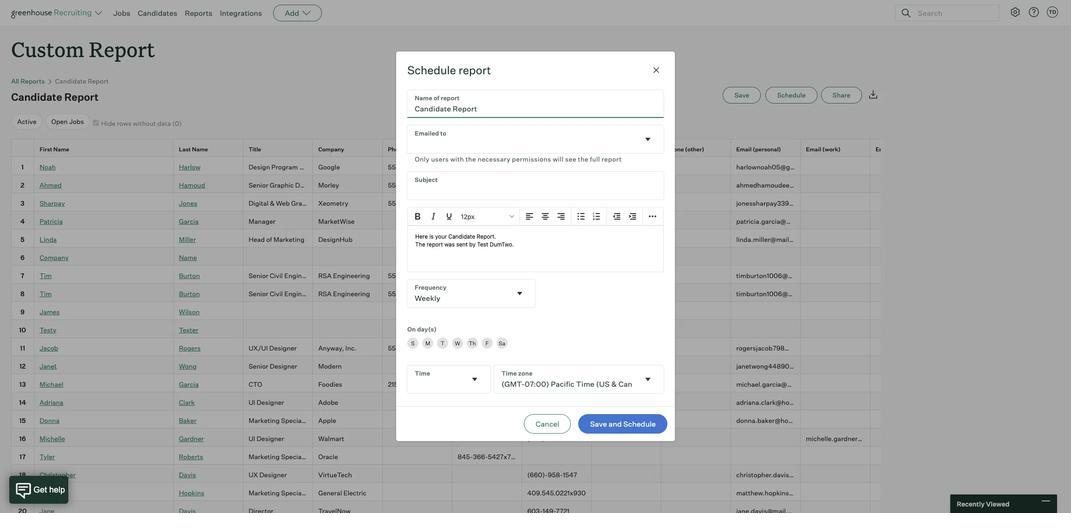 Task type: describe. For each thing, give the bounding box(es) containing it.
timburton1006@gmail.com for 7
[[737, 272, 820, 280]]

baker link
[[179, 417, 197, 425]]

row containing 12
[[11, 356, 1071, 375]]

(other) for phone (other)
[[685, 146, 705, 153]]

save button
[[723, 87, 761, 104]]

845-
[[458, 453, 473, 461]]

row containing 10
[[11, 320, 1071, 338]]

tyler link
[[40, 453, 55, 461]]

jacob link
[[40, 344, 58, 352]]

3 toolbar from the left
[[607, 208, 643, 226]]

designhub
[[318, 236, 353, 244]]

reports link
[[185, 8, 213, 18]]

hopkins
[[179, 489, 204, 497]]

td button
[[1045, 5, 1060, 20]]

janet
[[40, 363, 57, 370]]

oracle
[[318, 453, 338, 461]]

555-555-5555 for 7
[[388, 272, 433, 280]]

1 vertical spatial manager
[[249, 218, 276, 226]]

email (work)
[[806, 146, 841, 153]]

5
[[20, 236, 25, 244]]

(660)-
[[527, 471, 548, 479]]

278-
[[554, 417, 568, 425]]

patricia.garcia@mail.com
[[737, 218, 814, 226]]

modern
[[318, 363, 342, 370]]

0 vertical spatial report
[[459, 63, 491, 77]]

name for first name
[[53, 146, 69, 153]]

f
[[486, 340, 489, 347]]

7 cell
[[11, 266, 34, 284]]

jacob
[[40, 344, 58, 352]]

row containing 17
[[11, 447, 1071, 465]]

specialist for general electric
[[281, 489, 311, 497]]

save for save and schedule
[[590, 420, 607, 429]]

row containing 11
[[11, 338, 1071, 356]]

donna.baker@hotmail.com
[[737, 417, 819, 425]]

design program manager
[[249, 163, 326, 171]]

s
[[411, 340, 415, 347]]

1 vertical spatial candidate
[[11, 91, 62, 103]]

0 horizontal spatial company
[[40, 254, 69, 262]]

1 the from the left
[[466, 155, 476, 163]]

row containing 3
[[11, 193, 1071, 211]]

design
[[249, 163, 270, 171]]

viewed
[[986, 500, 1010, 508]]

patricia link
[[40, 218, 63, 226]]

add
[[285, 8, 299, 18]]

1 senior from the top
[[249, 181, 268, 189]]

testy link
[[40, 326, 56, 334]]

0 vertical spatial report
[[89, 35, 155, 63]]

(439)-
[[527, 435, 548, 443]]

3 cell
[[11, 193, 34, 211]]

civil for 7
[[270, 272, 283, 280]]

last
[[179, 146, 191, 153]]

jones
[[179, 199, 197, 207]]

ui for clark
[[249, 399, 255, 407]]

on
[[407, 326, 416, 333]]

day(s)
[[417, 326, 437, 333]]

1 horizontal spatial jobs
[[113, 8, 130, 18]]

10 cell
[[11, 320, 34, 338]]

add button
[[273, 5, 322, 21]]

rsa engineering for 8
[[318, 290, 370, 298]]

walmart
[[318, 435, 344, 443]]

9
[[20, 308, 25, 316]]

6653x014
[[568, 417, 599, 425]]

8145
[[563, 435, 578, 443]]

recently
[[957, 500, 985, 508]]

michael.garcia@mail.com
[[737, 381, 815, 389]]

2
[[21, 181, 24, 189]]

12px group
[[408, 208, 664, 226]]

958-
[[548, 471, 563, 479]]

2 toolbar from the left
[[572, 208, 607, 226]]

2 vertical spatial toggle flyout image
[[644, 375, 653, 384]]

4
[[20, 218, 25, 226]]

save and schedule
[[590, 420, 656, 429]]

row containing 16
[[11, 429, 1071, 447]]

6 cell
[[11, 248, 34, 266]]

2 cell
[[11, 175, 34, 193]]

cancel
[[536, 420, 560, 429]]

save and schedule this report to revisit it! element
[[723, 87, 766, 104]]

1 horizontal spatial schedule
[[624, 420, 656, 429]]

(831)-273-9148
[[527, 399, 575, 407]]

specialist for oracle
[[281, 453, 311, 461]]

adobe
[[318, 399, 338, 407]]

tim link for 7
[[40, 272, 52, 280]]

marketing specialist for general electric
[[249, 489, 311, 497]]

rsa for 7
[[318, 272, 332, 280]]

engineering for 8
[[333, 290, 370, 298]]

5555 for 3
[[418, 199, 433, 207]]

wilson link
[[179, 308, 200, 316]]

garcia for cto
[[179, 381, 199, 389]]

555-555-5555 for 2
[[388, 181, 433, 189]]

designer for modern
[[270, 363, 297, 370]]

marketwise
[[318, 218, 355, 226]]

download image
[[868, 89, 879, 100]]

1
[[21, 163, 24, 171]]

james link
[[40, 308, 60, 316]]

row containing 13
[[11, 375, 1071, 393]]

hamoud
[[179, 181, 205, 189]]

row containing 4
[[11, 211, 1071, 230]]

555-555-5555 for 11
[[388, 344, 433, 352]]

candidates
[[138, 8, 177, 18]]

(831)-
[[527, 399, 546, 407]]

8 cell
[[11, 284, 34, 302]]

row containing 2
[[11, 175, 1071, 193]]

17
[[19, 453, 26, 461]]

michael link
[[40, 381, 63, 389]]

matthew link
[[40, 489, 66, 497]]

12 cell
[[11, 356, 34, 375]]

tim for 8
[[40, 290, 52, 298]]

designer for virtuetech
[[259, 471, 287, 479]]

ui designer for walmart
[[249, 435, 284, 443]]

adriana
[[40, 399, 63, 407]]

configure image
[[1010, 7, 1021, 18]]

only users with the necessary permissions will see the full report
[[415, 155, 622, 163]]

1 horizontal spatial company
[[318, 146, 344, 153]]

(other) for email (other)
[[892, 146, 912, 153]]

name for last name
[[192, 146, 208, 153]]

email for email (other)
[[876, 146, 891, 153]]

michelle.gardner@gmail.com
[[806, 435, 896, 443]]

1 vertical spatial candidate report
[[11, 91, 99, 103]]

tim link for 8
[[40, 290, 52, 298]]

civil for 8
[[270, 290, 283, 298]]

2 vertical spatial report
[[64, 91, 99, 103]]

necessary
[[478, 155, 511, 163]]

and
[[609, 420, 622, 429]]

2269455250
[[527, 218, 567, 226]]

senior for 7
[[249, 272, 268, 280]]

engineer for 7
[[284, 272, 312, 280]]

open
[[51, 118, 68, 126]]

inc.
[[346, 344, 357, 352]]

toggle flyout image inside only users with the necessary permissions will see the full report field
[[644, 135, 653, 144]]

21 row from the top
[[11, 501, 1071, 513]]

9148
[[560, 399, 575, 407]]

3
[[20, 199, 25, 207]]

email for email (personal)
[[737, 146, 752, 153]]

15 cell
[[11, 411, 34, 429]]

11 cell
[[11, 338, 34, 356]]

jones link
[[179, 199, 197, 207]]

215-472-2561
[[388, 381, 429, 389]]

16 cell
[[11, 429, 34, 447]]

0 vertical spatial candidate
[[55, 77, 86, 85]]

toggle flyout image
[[470, 375, 479, 384]]

davis link
[[179, 471, 196, 479]]

ahmed
[[40, 181, 62, 189]]

12px toolbar
[[408, 208, 520, 226]]

adriana.clark@hotmail.com
[[737, 399, 820, 407]]

garcia for manager
[[179, 218, 199, 226]]

Only users with the necessary permissions will see the full report field
[[407, 125, 664, 165]]

row containing 8
[[11, 284, 1071, 302]]

only
[[415, 155, 430, 163]]

1547
[[563, 471, 577, 479]]

close modal icon image
[[651, 64, 662, 76]]

phone (other)
[[667, 146, 705, 153]]

name down 'miller'
[[179, 254, 197, 262]]

miller
[[179, 236, 196, 244]]

5555 for 11
[[418, 344, 433, 352]]

t
[[441, 340, 445, 347]]

roberts link
[[179, 453, 203, 461]]

001-
[[527, 417, 542, 425]]

engineer for 8
[[284, 290, 312, 298]]

noah
[[40, 163, 56, 171]]

recently viewed
[[957, 500, 1010, 508]]

adriana link
[[40, 399, 63, 407]]



Task type: vqa. For each thing, say whether or not it's contained in the screenshot.
the leftmost Toggle flyout icon
yes



Task type: locate. For each thing, give the bounding box(es) containing it.
12
[[19, 363, 26, 370]]

tim link up james link
[[40, 290, 52, 298]]

christopher.davis@gmail.com
[[737, 471, 827, 479]]

1 garcia link from the top
[[179, 218, 199, 226]]

0 vertical spatial garcia
[[179, 218, 199, 226]]

1 rsa from the top
[[318, 272, 332, 280]]

409.545.0221x930
[[527, 489, 586, 497]]

garcia link for manager
[[179, 218, 199, 226]]

report down custom report
[[88, 77, 109, 85]]

ui down cto
[[249, 399, 255, 407]]

row containing 7
[[11, 266, 1071, 284]]

6 555-555-5555 from the top
[[388, 344, 433, 352]]

table containing 1
[[11, 139, 1071, 513]]

garcia link down jones link
[[179, 218, 199, 226]]

2 ui from the top
[[249, 435, 255, 443]]

candidate down 'all reports'
[[11, 91, 62, 103]]

2 specialist from the top
[[281, 453, 311, 461]]

garcia down jones link
[[179, 218, 199, 226]]

burton link for 7
[[179, 272, 200, 280]]

001-157-278-6653x014
[[527, 417, 599, 425]]

row containing 9
[[11, 302, 1071, 320]]

0 vertical spatial schedule
[[407, 63, 456, 77]]

4 senior from the top
[[249, 363, 268, 370]]

janetwong44890933@gmail.com
[[737, 363, 839, 370]]

1 vertical spatial save
[[590, 420, 607, 429]]

2 vertical spatial specialist
[[281, 489, 311, 497]]

1 vertical spatial civil
[[270, 290, 283, 298]]

None field
[[407, 280, 536, 308], [407, 366, 490, 394], [494, 366, 664, 394], [407, 280, 536, 308], [494, 366, 664, 394]]

1 vertical spatial burton link
[[179, 290, 200, 298]]

5555 for 8
[[418, 290, 433, 298]]

2 tim from the top
[[40, 290, 52, 298]]

1 toolbar from the left
[[520, 208, 572, 226]]

manager up morley
[[299, 163, 326, 171]]

1 5555 from the top
[[418, 163, 433, 171]]

share button
[[821, 87, 862, 104]]

1 ui designer from the top
[[249, 399, 284, 407]]

1 vertical spatial reports
[[21, 77, 45, 85]]

marketing down ux designer
[[249, 489, 280, 497]]

18 cell
[[11, 465, 34, 483]]

2 the from the left
[[578, 155, 589, 163]]

report
[[89, 35, 155, 63], [88, 77, 109, 85], [64, 91, 99, 103]]

2 garcia from the top
[[179, 381, 199, 389]]

1 rsa engineering from the top
[[318, 272, 370, 280]]

garcia link down 'wong' at left bottom
[[179, 381, 199, 389]]

16 row from the top
[[11, 411, 1071, 429]]

tim link down company link
[[40, 272, 52, 280]]

phone for phone (other)
[[667, 146, 684, 153]]

0 vertical spatial engineer
[[284, 272, 312, 280]]

0 horizontal spatial email
[[737, 146, 752, 153]]

row
[[11, 139, 1071, 160], [11, 157, 1071, 175], [11, 175, 1071, 193], [11, 193, 1071, 211], [11, 211, 1071, 230], [11, 230, 1071, 248], [11, 248, 1071, 266], [11, 266, 1071, 284], [11, 284, 1071, 302], [11, 302, 1071, 320], [11, 320, 1071, 338], [11, 338, 1071, 356], [11, 356, 1071, 375], [11, 375, 1071, 393], [11, 393, 1071, 411], [11, 411, 1071, 429], [11, 429, 1071, 447], [11, 447, 1071, 465], [11, 465, 1071, 483], [11, 483, 1071, 501], [11, 501, 1071, 513]]

garcia link for cto
[[179, 381, 199, 389]]

burton link down name link
[[179, 272, 200, 280]]

1 vertical spatial tim link
[[40, 290, 52, 298]]

cell
[[453, 157, 522, 175], [522, 157, 592, 175], [592, 157, 662, 175], [662, 157, 731, 175], [801, 157, 871, 175], [871, 157, 940, 175], [453, 175, 522, 193], [522, 175, 592, 193], [592, 175, 662, 193], [662, 175, 731, 193], [801, 175, 871, 193], [871, 175, 940, 193], [453, 193, 522, 211], [522, 193, 592, 211], [592, 193, 662, 211], [662, 193, 731, 211], [801, 193, 871, 211], [871, 193, 940, 211], [383, 211, 453, 230], [453, 211, 522, 230], [592, 211, 662, 230], [662, 211, 731, 230], [801, 211, 871, 230], [871, 211, 940, 230], [383, 230, 453, 248], [453, 230, 522, 248], [522, 230, 592, 248], [592, 230, 662, 248], [662, 230, 731, 248], [801, 230, 871, 248], [871, 230, 940, 248], [243, 248, 313, 266], [313, 248, 383, 266], [383, 248, 453, 266], [453, 248, 522, 266], [522, 248, 592, 266], [592, 248, 662, 266], [662, 248, 731, 266], [731, 248, 801, 266], [801, 248, 871, 266], [871, 248, 940, 266], [453, 266, 522, 284], [522, 266, 592, 284], [592, 266, 662, 284], [662, 266, 731, 284], [801, 266, 871, 284], [871, 266, 940, 284], [453, 284, 522, 302], [522, 284, 592, 302], [592, 284, 662, 302], [662, 284, 731, 302], [801, 284, 871, 302], [871, 284, 940, 302], [243, 302, 313, 320], [313, 302, 383, 320], [383, 302, 453, 320], [453, 302, 522, 320], [522, 302, 592, 320], [592, 302, 662, 320], [662, 302, 731, 320], [731, 302, 801, 320], [801, 302, 871, 320], [871, 302, 940, 320], [243, 320, 313, 338], [313, 320, 383, 338], [383, 320, 453, 338], [453, 320, 522, 338], [522, 320, 592, 338], [592, 320, 662, 338], [662, 320, 731, 338], [731, 320, 801, 338], [801, 320, 871, 338], [871, 320, 940, 338], [453, 338, 522, 356], [522, 338, 592, 356], [592, 338, 662, 356], [662, 338, 731, 356], [801, 338, 871, 356], [871, 338, 940, 356], [383, 356, 453, 375], [453, 356, 522, 375], [522, 356, 592, 375], [592, 356, 662, 375], [662, 356, 731, 375], [801, 356, 871, 375], [871, 356, 940, 375], [453, 375, 522, 393], [522, 375, 592, 393], [592, 375, 662, 393], [662, 375, 731, 393], [801, 375, 871, 393], [871, 375, 940, 393], [383, 393, 453, 411], [453, 393, 522, 411], [592, 393, 662, 411], [662, 393, 731, 411], [801, 393, 871, 411], [871, 393, 940, 411], [383, 411, 453, 429], [453, 411, 522, 429], [592, 411, 662, 429], [662, 411, 731, 429], [801, 411, 871, 429], [871, 411, 940, 429], [383, 429, 453, 447], [453, 429, 522, 447], [592, 429, 662, 447], [662, 429, 731, 447], [731, 429, 801, 447], [871, 429, 940, 447], [383, 447, 453, 465], [522, 447, 592, 465], [592, 447, 662, 465], [662, 447, 731, 465], [731, 447, 801, 465], [801, 447, 871, 465], [871, 447, 940, 465], [383, 465, 453, 483], [453, 465, 522, 483], [592, 465, 662, 483], [662, 465, 731, 483], [801, 465, 871, 483], [871, 465, 940, 483], [383, 483, 453, 501], [453, 483, 522, 501], [592, 483, 662, 501], [662, 483, 731, 501], [801, 483, 871, 501], [871, 483, 940, 501], [11, 501, 34, 513], [383, 501, 453, 513], [453, 501, 522, 513], [592, 501, 662, 513], [662, 501, 731, 513], [801, 501, 871, 513], [871, 501, 940, 513]]

designer down morley
[[317, 199, 344, 207]]

report down the candidate report link
[[64, 91, 99, 103]]

215-
[[388, 381, 401, 389]]

(work)
[[823, 146, 841, 153]]

1 555-555-5555 from the top
[[388, 163, 433, 171]]

0 horizontal spatial (other)
[[685, 146, 705, 153]]

tim up james link
[[40, 290, 52, 298]]

schedule for schedule
[[777, 91, 806, 99]]

company link
[[40, 254, 69, 262]]

5 555-555-5555 from the top
[[388, 290, 433, 298]]

marketing specialist down ux designer
[[249, 489, 311, 497]]

1 vertical spatial ui designer
[[249, 435, 284, 443]]

3 email from the left
[[876, 146, 891, 153]]

7 row from the top
[[11, 248, 1071, 266]]

apple
[[318, 417, 336, 425]]

13 cell
[[11, 375, 34, 393]]

ux designer
[[249, 471, 287, 479]]

2 engineer from the top
[[284, 290, 312, 298]]

1 vertical spatial tim
[[40, 290, 52, 298]]

19 cell
[[11, 483, 34, 501]]

of
[[266, 236, 272, 244]]

19 row from the top
[[11, 465, 1071, 483]]

none field toggle flyout
[[407, 366, 490, 394]]

2 vertical spatial marketing specialist
[[249, 489, 311, 497]]

marketing specialist for apple
[[249, 417, 311, 425]]

17 row from the top
[[11, 429, 1071, 447]]

all reports link
[[11, 77, 45, 85]]

tim
[[40, 272, 52, 280], [40, 290, 52, 298]]

title
[[249, 146, 261, 153]]

w
[[455, 340, 460, 347]]

0 vertical spatial toggle flyout image
[[644, 135, 653, 144]]

1 horizontal spatial report
[[602, 155, 622, 163]]

1 civil from the top
[[270, 272, 283, 280]]

wong
[[179, 363, 197, 370]]

12 row from the top
[[11, 338, 1071, 356]]

2 timburton1006@gmail.com from the top
[[737, 290, 820, 298]]

rsa engineering for 7
[[318, 272, 370, 280]]

senior civil engineer for 8
[[249, 290, 312, 298]]

designer for walmart
[[257, 435, 284, 443]]

burton for 7
[[179, 272, 200, 280]]

marketing for oracle
[[249, 453, 280, 461]]

designer up ux designer
[[257, 435, 284, 443]]

0 vertical spatial garcia link
[[179, 218, 199, 226]]

miller link
[[179, 236, 196, 244]]

555-555-5555 for 8
[[388, 290, 433, 298]]

candidate down custom report
[[55, 77, 86, 85]]

rsa for 8
[[318, 290, 332, 298]]

4 5555 from the top
[[418, 272, 433, 280]]

0 vertical spatial reports
[[185, 8, 213, 18]]

0 horizontal spatial the
[[466, 155, 476, 163]]

toolbar
[[520, 208, 572, 226], [572, 208, 607, 226], [607, 208, 643, 226]]

tester
[[179, 326, 198, 334]]

marketing up ux designer
[[249, 453, 280, 461]]

ux
[[249, 471, 258, 479]]

3 5555 from the top
[[418, 199, 433, 207]]

ux/ui
[[249, 344, 268, 352]]

20 row from the top
[[11, 483, 1071, 501]]

2 ui designer from the top
[[249, 435, 284, 443]]

1 vertical spatial graphic
[[291, 199, 315, 207]]

2 555-555-5555 from the top
[[388, 181, 433, 189]]

candidate report down custom report
[[55, 77, 109, 85]]

clark link
[[179, 399, 195, 407]]

14 cell
[[11, 393, 34, 411]]

burton link for 8
[[179, 290, 200, 298]]

permissions
[[512, 155, 551, 163]]

email (other)
[[876, 146, 912, 153]]

marketing down cto
[[249, 417, 280, 425]]

2 vertical spatial schedule
[[624, 420, 656, 429]]

candidate report
[[55, 77, 109, 85], [11, 91, 99, 103]]

senior graphic designer morley
[[249, 181, 339, 189]]

1 horizontal spatial (other)
[[892, 146, 912, 153]]

reports right candidates
[[185, 8, 213, 18]]

rogers link
[[179, 344, 201, 352]]

18 row from the top
[[11, 447, 1071, 465]]

5 5555 from the top
[[418, 290, 433, 298]]

harlownoah05@gmail.com
[[737, 163, 818, 171]]

row containing 6
[[11, 248, 1071, 266]]

2 (other) from the left
[[892, 146, 912, 153]]

3 row from the top
[[11, 175, 1071, 193]]

michelle
[[40, 435, 65, 443]]

company up google
[[318, 146, 344, 153]]

1 vertical spatial specialist
[[281, 453, 311, 461]]

the right with on the left of the page
[[466, 155, 476, 163]]

gardner link
[[179, 435, 204, 443]]

christopher link
[[40, 471, 76, 479]]

2 row from the top
[[11, 157, 1071, 175]]

0 vertical spatial senior civil engineer
[[249, 272, 312, 280]]

0 vertical spatial ui
[[249, 399, 255, 407]]

1 vertical spatial ui
[[249, 435, 255, 443]]

366-
[[473, 453, 488, 461]]

2 senior civil engineer from the top
[[249, 290, 312, 298]]

0 vertical spatial tim link
[[40, 272, 52, 280]]

engineering for 7
[[333, 272, 370, 280]]

0 horizontal spatial report
[[459, 63, 491, 77]]

0 vertical spatial save
[[735, 91, 750, 99]]

555-555-5555 for 3
[[388, 199, 433, 207]]

reports right all
[[21, 77, 45, 85]]

1 burton link from the top
[[179, 272, 200, 280]]

0 vertical spatial burton
[[179, 272, 200, 280]]

custom
[[11, 35, 84, 63]]

0 vertical spatial candidate report
[[55, 77, 109, 85]]

row containing 19
[[11, 483, 1071, 501]]

designer for adobe
[[257, 399, 284, 407]]

0 vertical spatial timburton1006@gmail.com
[[737, 272, 820, 280]]

Search text field
[[916, 6, 991, 20]]

1 row from the top
[[11, 139, 1071, 160]]

1 vertical spatial burton
[[179, 290, 200, 298]]

burton link up the wilson link
[[179, 290, 200, 298]]

1 cell
[[11, 157, 34, 175]]

0 vertical spatial burton link
[[179, 272, 200, 280]]

ui for gardner
[[249, 435, 255, 443]]

users
[[431, 155, 449, 163]]

2 marketing specialist from the top
[[249, 453, 311, 461]]

11
[[20, 344, 25, 352]]

jobs link
[[113, 8, 130, 18]]

row containing 5
[[11, 230, 1071, 248]]

1 horizontal spatial manager
[[299, 163, 326, 171]]

marketing specialist for oracle
[[249, 453, 311, 461]]

1 vertical spatial garcia link
[[179, 381, 199, 389]]

15 row from the top
[[11, 393, 1071, 411]]

designer right "ux" at the left
[[259, 471, 287, 479]]

xeometry
[[318, 199, 348, 207]]

candidate report link
[[55, 77, 109, 85]]

1 horizontal spatial phone
[[667, 146, 684, 153]]

jobs left candidates link at the top left
[[113, 8, 130, 18]]

3 marketing specialist from the top
[[249, 489, 311, 497]]

2 email from the left
[[806, 146, 822, 153]]

1 engineer from the top
[[284, 272, 312, 280]]

schedule for schedule report
[[407, 63, 456, 77]]

0 vertical spatial ui designer
[[249, 399, 284, 407]]

5555 for 1
[[418, 163, 433, 171]]

9 cell
[[11, 302, 34, 320]]

designer down cto
[[257, 399, 284, 407]]

designer up digital & web graphic designer
[[295, 181, 323, 189]]

1 vertical spatial rsa
[[318, 290, 332, 298]]

ui designer up ux designer
[[249, 435, 284, 443]]

donna
[[40, 417, 60, 425]]

None text field
[[407, 280, 512, 308], [407, 366, 466, 394], [407, 280, 512, 308], [407, 366, 466, 394]]

burton up the wilson link
[[179, 290, 200, 298]]

17 cell
[[11, 447, 34, 465]]

9 row from the top
[[11, 284, 1071, 302]]

head
[[249, 236, 265, 244]]

report down the jobs link
[[89, 35, 155, 63]]

2 senior from the top
[[249, 272, 268, 280]]

5 cell
[[11, 230, 34, 248]]

2 horizontal spatial schedule
[[777, 91, 806, 99]]

anyway, inc.
[[318, 344, 357, 352]]

1 timburton1006@gmail.com from the top
[[737, 272, 820, 280]]

1 email from the left
[[737, 146, 752, 153]]

senior civil engineer for 7
[[249, 272, 312, 280]]

2 5555 from the top
[[418, 181, 433, 189]]

0 horizontal spatial phone
[[388, 146, 405, 153]]

2 civil from the top
[[270, 290, 283, 298]]

matthew.hopkins@gmail.com
[[737, 489, 827, 497]]

foodies
[[318, 381, 342, 389]]

cancel button
[[524, 415, 571, 434]]

0 horizontal spatial manager
[[249, 218, 276, 226]]

472-
[[401, 381, 415, 389]]

6 5555 from the top
[[418, 344, 433, 352]]

1 vertical spatial rsa engineering
[[318, 290, 370, 298]]

will
[[553, 155, 564, 163]]

0 vertical spatial civil
[[270, 272, 283, 280]]

electric
[[344, 489, 367, 497]]

rogersjacob798@gmail.com
[[737, 344, 823, 352]]

0 horizontal spatial reports
[[21, 77, 45, 85]]

email for email (work)
[[806, 146, 822, 153]]

8 row from the top
[[11, 266, 1071, 284]]

1 phone from the left
[[388, 146, 405, 153]]

designer for anyway, inc.
[[269, 344, 297, 352]]

marketing right of
[[274, 236, 305, 244]]

designer down ux/ui designer
[[270, 363, 297, 370]]

15
[[19, 417, 26, 425]]

marketing for apple
[[249, 417, 280, 425]]

garcia down 'wong' at left bottom
[[179, 381, 199, 389]]

14
[[19, 399, 26, 407]]

michelle link
[[40, 435, 65, 443]]

engineering
[[333, 272, 370, 280], [333, 290, 370, 298]]

1 garcia from the top
[[179, 218, 199, 226]]

burton link
[[179, 272, 200, 280], [179, 290, 200, 298]]

active
[[17, 118, 36, 126]]

toggle flyout image
[[644, 135, 653, 144], [515, 289, 525, 298], [644, 375, 653, 384]]

(439)-859-8145
[[527, 435, 578, 443]]

save for save
[[735, 91, 750, 99]]

specialist down ux designer
[[281, 489, 311, 497]]

integrations link
[[220, 8, 262, 18]]

4 cell
[[11, 211, 34, 230]]

0 vertical spatial rsa
[[318, 272, 332, 280]]

1 marketing specialist from the top
[[249, 417, 311, 425]]

5555 for 2
[[418, 181, 433, 189]]

2 rsa from the top
[[318, 290, 332, 298]]

marketing specialist down cto
[[249, 417, 311, 425]]

(other)
[[685, 146, 705, 153], [892, 146, 912, 153]]

specialist for apple
[[281, 417, 311, 425]]

1 vertical spatial marketing specialist
[[249, 453, 311, 461]]

555-555-5555
[[388, 163, 433, 171], [388, 181, 433, 189], [388, 199, 433, 207], [388, 272, 433, 280], [388, 290, 433, 298], [388, 344, 433, 352]]

noah link
[[40, 163, 56, 171]]

1 tim from the top
[[40, 272, 52, 280]]

marketing
[[274, 236, 305, 244], [249, 417, 280, 425], [249, 453, 280, 461], [249, 489, 280, 497]]

5 row from the top
[[11, 211, 1071, 230]]

1 vertical spatial jobs
[[69, 118, 84, 126]]

0 vertical spatial engineering
[[333, 272, 370, 280]]

(home)
[[406, 146, 426, 153]]

14 row from the top
[[11, 375, 1071, 393]]

row containing 1
[[11, 157, 1071, 175]]

report inside field
[[602, 155, 622, 163]]

jobs right open
[[69, 118, 84, 126]]

matthew
[[40, 489, 66, 497]]

3 senior from the top
[[249, 290, 268, 298]]

1 vertical spatial engineer
[[284, 290, 312, 298]]

0 vertical spatial marketing specialist
[[249, 417, 311, 425]]

2 burton link from the top
[[179, 290, 200, 298]]

6 row from the top
[[11, 230, 1071, 248]]

0 horizontal spatial save
[[590, 420, 607, 429]]

555-555-5555 for 1
[[388, 163, 433, 171]]

manager down the digital at left top
[[249, 218, 276, 226]]

marketing for general electric
[[249, 489, 280, 497]]

senior for 8
[[249, 290, 268, 298]]

273-
[[546, 399, 560, 407]]

1 engineering from the top
[[333, 272, 370, 280]]

ahmedhamoudee23@gmail.com
[[737, 181, 835, 189]]

engineer
[[284, 272, 312, 280], [284, 290, 312, 298]]

share
[[833, 91, 851, 99]]

2 tim link from the top
[[40, 290, 52, 298]]

1 horizontal spatial email
[[806, 146, 822, 153]]

candidate
[[55, 77, 86, 85], [11, 91, 62, 103]]

graphic right web
[[291, 199, 315, 207]]

1 vertical spatial report
[[88, 77, 109, 85]]

the left full
[[578, 155, 589, 163]]

12px
[[461, 213, 475, 221]]

hopkins link
[[179, 489, 204, 497]]

2 phone from the left
[[667, 146, 684, 153]]

1 horizontal spatial reports
[[185, 8, 213, 18]]

company down "linda"
[[40, 254, 69, 262]]

schedule report
[[407, 63, 491, 77]]

5555 for 7
[[418, 272, 433, 280]]

2 engineering from the top
[[333, 290, 370, 298]]

1 specialist from the top
[[281, 417, 311, 425]]

2 garcia link from the top
[[179, 381, 199, 389]]

senior civil engineer
[[249, 272, 312, 280], [249, 290, 312, 298]]

name right 'last' on the left top of the page
[[192, 146, 208, 153]]

ui designer for adobe
[[249, 399, 284, 407]]

tyler
[[40, 453, 55, 461]]

phone (home)
[[388, 146, 426, 153]]

1 vertical spatial report
[[602, 155, 622, 163]]

table
[[11, 139, 1071, 513]]

1 horizontal spatial save
[[735, 91, 750, 99]]

senior
[[249, 181, 268, 189], [249, 272, 268, 280], [249, 290, 268, 298], [249, 363, 268, 370]]

phone for phone (home)
[[388, 146, 405, 153]]

2 rsa engineering from the top
[[318, 290, 370, 298]]

senior for 12
[[249, 363, 268, 370]]

1 vertical spatial engineering
[[333, 290, 370, 298]]

row containing 14
[[11, 393, 1071, 411]]

0 vertical spatial company
[[318, 146, 344, 153]]

timburton1006@gmail.com for 8
[[737, 290, 820, 298]]

row containing 18
[[11, 465, 1071, 483]]

None text field
[[407, 90, 664, 118], [407, 172, 664, 200], [494, 366, 640, 394], [407, 90, 664, 118], [407, 172, 664, 200], [494, 366, 640, 394]]

10 row from the top
[[11, 302, 1071, 320]]

th
[[469, 340, 476, 347]]

greenhouse recruiting image
[[11, 7, 95, 19]]

1 (other) from the left
[[685, 146, 705, 153]]

2 horizontal spatial email
[[876, 146, 891, 153]]

1 vertical spatial schedule
[[777, 91, 806, 99]]

1 vertical spatial senior civil engineer
[[249, 290, 312, 298]]

1 burton from the top
[[179, 272, 200, 280]]

candidate report up open
[[11, 91, 99, 103]]

ui up "ux" at the left
[[249, 435, 255, 443]]

1 vertical spatial company
[[40, 254, 69, 262]]

13 row from the top
[[11, 356, 1071, 375]]

1 vertical spatial garcia
[[179, 381, 199, 389]]

row containing 15
[[11, 411, 1071, 429]]

0 vertical spatial rsa engineering
[[318, 272, 370, 280]]

hamoud link
[[179, 181, 205, 189]]

designer up senior designer
[[269, 344, 297, 352]]

name right first
[[53, 146, 69, 153]]

tim for 7
[[40, 272, 52, 280]]

graphic up web
[[270, 181, 294, 189]]

0 vertical spatial manager
[[299, 163, 326, 171]]

name link
[[179, 254, 197, 262]]

3 555-555-5555 from the top
[[388, 199, 433, 207]]

1 ui from the top
[[249, 399, 255, 407]]

specialist left oracle
[[281, 453, 311, 461]]

marketing specialist up ux designer
[[249, 453, 311, 461]]

4 row from the top
[[11, 193, 1071, 211]]

1 tim link from the top
[[40, 272, 52, 280]]

cto
[[249, 381, 262, 389]]

1 senior civil engineer from the top
[[249, 272, 312, 280]]

845-366-5427x7526
[[458, 453, 523, 461]]

burton for 8
[[179, 290, 200, 298]]

1 horizontal spatial the
[[578, 155, 589, 163]]

tim down company link
[[40, 272, 52, 280]]

0 vertical spatial tim
[[40, 272, 52, 280]]

burton down name link
[[179, 272, 200, 280]]

0 vertical spatial jobs
[[113, 8, 130, 18]]

specialist left apple
[[281, 417, 311, 425]]

ui designer down cto
[[249, 399, 284, 407]]

0 vertical spatial graphic
[[270, 181, 294, 189]]

None checkbox
[[93, 120, 99, 126]]

1 vertical spatial timburton1006@gmail.com
[[737, 290, 820, 298]]

4 555-555-5555 from the top
[[388, 272, 433, 280]]

2 burton from the top
[[179, 290, 200, 298]]

virtuetech
[[318, 471, 352, 479]]

3 specialist from the top
[[281, 489, 311, 497]]

2561
[[415, 381, 429, 389]]

sa
[[499, 340, 506, 347]]

0 horizontal spatial schedule
[[407, 63, 456, 77]]

0 horizontal spatial jobs
[[69, 118, 84, 126]]

digital
[[249, 199, 269, 207]]

row containing first name
[[11, 139, 1071, 160]]

0 vertical spatial specialist
[[281, 417, 311, 425]]

1 vertical spatial toggle flyout image
[[515, 289, 525, 298]]

11 row from the top
[[11, 320, 1071, 338]]



